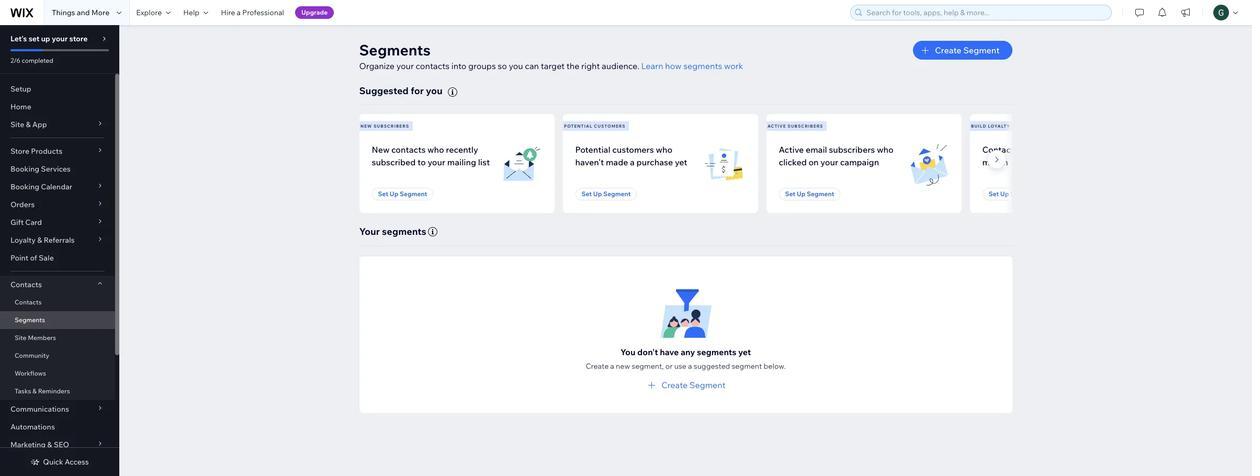 Task type: vqa. For each thing, say whether or not it's contained in the screenshot.
the middle the 'Apps'
no



Task type: locate. For each thing, give the bounding box(es) containing it.
new for new contacts who recently subscribed to your mailing list
[[372, 144, 390, 155]]

1 who from the left
[[428, 144, 444, 155]]

up down the haven't
[[594, 190, 602, 198]]

segments right your
[[382, 226, 427, 238]]

2 horizontal spatial subscribers
[[830, 144, 876, 155]]

segment down suggested at the right bottom of the page
[[690, 380, 726, 391]]

contacts down contacts popup button
[[15, 298, 42, 306]]

new inside new contacts who recently subscribed to your mailing list
[[372, 144, 390, 155]]

0 vertical spatial create
[[936, 45, 962, 56]]

booking inside dropdown button
[[10, 182, 39, 192]]

campaign
[[841, 157, 880, 167]]

segments inside segments organize your contacts into groups so you can target the right audience. learn how segments work
[[684, 61, 723, 71]]

create segment button down search for tools, apps, help & more... field
[[914, 41, 1013, 60]]

contacts
[[983, 144, 1019, 155], [10, 280, 42, 290], [15, 298, 42, 306]]

set up segment button down the on
[[779, 188, 841, 201]]

made
[[606, 157, 629, 167]]

contacts left "into" on the top left
[[416, 61, 450, 71]]

1 vertical spatial segments
[[15, 316, 45, 324]]

customers up potential customers who haven't made a purchase yet
[[594, 123, 626, 129]]

segments up site members
[[15, 316, 45, 324]]

site for site members
[[15, 334, 26, 342]]

potential inside potential customers who haven't made a purchase yet
[[576, 144, 611, 155]]

2 vertical spatial create
[[662, 380, 688, 391]]

potential for potential customers who haven't made a purchase yet
[[576, 144, 611, 155]]

2 vertical spatial segments
[[697, 347, 737, 358]]

1 vertical spatial booking
[[10, 182, 39, 192]]

who up purchase
[[656, 144, 673, 155]]

up
[[390, 190, 399, 198], [594, 190, 602, 198], [797, 190, 806, 198], [1001, 190, 1010, 198]]

0 horizontal spatial create segment button
[[646, 379, 726, 392]]

1 horizontal spatial who
[[656, 144, 673, 155]]

customers for potential customers
[[594, 123, 626, 129]]

set up segment down the on
[[786, 190, 835, 198]]

active for active email subscribers who clicked on your campaign
[[779, 144, 804, 155]]

1 horizontal spatial segments
[[359, 41, 431, 59]]

your inside sidebar element
[[52, 34, 68, 43]]

store products
[[10, 147, 62, 156]]

orders button
[[0, 196, 115, 214]]

recently
[[446, 144, 478, 155]]

new up subscribed
[[372, 144, 390, 155]]

customers inside potential customers who haven't made a purchase yet
[[613, 144, 654, 155]]

you right for
[[426, 85, 443, 97]]

segments for segments organize your contacts into groups so you can target the right audience. learn how segments work
[[359, 41, 431, 59]]

subscribers up campaign
[[830, 144, 876, 155]]

a right the with
[[1040, 144, 1044, 155]]

up down subscribed
[[390, 190, 399, 198]]

2 set up segment button from the left
[[576, 188, 637, 201]]

reminders
[[38, 387, 70, 395]]

subscribers up email at the right top of the page
[[788, 123, 824, 129]]

subscribed
[[372, 157, 416, 167]]

list
[[357, 114, 1166, 213]]

set up segment down month
[[989, 190, 1039, 198]]

segments up suggested at the right bottom of the page
[[697, 347, 737, 358]]

booking up orders
[[10, 182, 39, 192]]

1 vertical spatial create segment button
[[646, 379, 726, 392]]

quick access button
[[31, 458, 89, 467]]

site down home
[[10, 120, 24, 129]]

site members link
[[0, 329, 115, 347]]

booking for booking services
[[10, 164, 39, 174]]

quick access
[[43, 458, 89, 467]]

1 horizontal spatial subscribers
[[788, 123, 824, 129]]

contacts inside contacts with a birthday this month
[[983, 144, 1019, 155]]

0 vertical spatial active
[[768, 123, 787, 129]]

marketing & seo button
[[0, 436, 115, 454]]

1 vertical spatial segments
[[382, 226, 427, 238]]

contacts with a birthday this month
[[983, 144, 1096, 167]]

create segment for top create segment 'button'
[[936, 45, 1000, 56]]

contacts for contacts link
[[15, 298, 42, 306]]

who
[[428, 144, 444, 155], [656, 144, 673, 155], [878, 144, 894, 155]]

set down month
[[989, 190, 1000, 198]]

1 vertical spatial create
[[586, 362, 609, 371]]

segment down contacts with a birthday this month
[[1011, 190, 1039, 198]]

0 vertical spatial you
[[509, 61, 523, 71]]

new
[[616, 362, 631, 371]]

1 horizontal spatial you
[[509, 61, 523, 71]]

2/6
[[10, 57, 20, 64]]

loyalty right build
[[989, 123, 1011, 129]]

& for marketing
[[47, 440, 52, 450]]

2 who from the left
[[656, 144, 673, 155]]

Search for tools, apps, help & more... field
[[864, 5, 1109, 20]]

segment
[[732, 362, 763, 371]]

0 vertical spatial potential
[[564, 123, 593, 129]]

potential for potential customers
[[564, 123, 593, 129]]

& left app
[[26, 120, 31, 129]]

set down clicked
[[786, 190, 796, 198]]

who inside new contacts who recently subscribed to your mailing list
[[428, 144, 444, 155]]

& down card
[[37, 236, 42, 245]]

your inside active email subscribers who clicked on your campaign
[[821, 157, 839, 167]]

1 vertical spatial contacts
[[10, 280, 42, 290]]

segment down to
[[400, 190, 427, 198]]

0 horizontal spatial create segment
[[662, 380, 726, 391]]

your right the on
[[821, 157, 839, 167]]

create segment down use
[[662, 380, 726, 391]]

segments
[[684, 61, 723, 71], [382, 226, 427, 238], [697, 347, 737, 358]]

work
[[725, 61, 744, 71]]

your right up
[[52, 34, 68, 43]]

professional
[[242, 8, 284, 17]]

site inside popup button
[[10, 120, 24, 129]]

set up segment button down month
[[983, 188, 1045, 201]]

2 horizontal spatial who
[[878, 144, 894, 155]]

segment down made
[[604, 190, 631, 198]]

1 vertical spatial yet
[[739, 347, 752, 358]]

0 vertical spatial site
[[10, 120, 24, 129]]

0 vertical spatial segments
[[359, 41, 431, 59]]

0 vertical spatial booking
[[10, 164, 39, 174]]

up
[[41, 34, 50, 43]]

1 horizontal spatial loyalty
[[989, 123, 1011, 129]]

services
[[41, 164, 71, 174]]

point of sale link
[[0, 249, 115, 267]]

0 vertical spatial create segment button
[[914, 41, 1013, 60]]

contacts up to
[[392, 144, 426, 155]]

site up community
[[15, 334, 26, 342]]

active email subscribers who clicked on your campaign
[[779, 144, 894, 167]]

0 horizontal spatial create
[[586, 362, 609, 371]]

contacts
[[416, 61, 450, 71], [392, 144, 426, 155]]

loyalty & referrals button
[[0, 231, 115, 249]]

contacts inside new contacts who recently subscribed to your mailing list
[[392, 144, 426, 155]]

booking down store
[[10, 164, 39, 174]]

1 vertical spatial potential
[[576, 144, 611, 155]]

0 horizontal spatial yet
[[675, 157, 688, 167]]

segments right the how
[[684, 61, 723, 71]]

0 vertical spatial segments
[[684, 61, 723, 71]]

create
[[936, 45, 962, 56], [586, 362, 609, 371], [662, 380, 688, 391]]

1 vertical spatial you
[[426, 85, 443, 97]]

4 up from the left
[[1001, 190, 1010, 198]]

1 vertical spatial new
[[372, 144, 390, 155]]

groups
[[469, 61, 496, 71]]

who for your
[[428, 144, 444, 155]]

help button
[[177, 0, 215, 25]]

subscribers down suggested
[[374, 123, 410, 129]]

0 horizontal spatial loyalty
[[10, 236, 36, 245]]

segments organize your contacts into groups so you can target the right audience. learn how segments work
[[359, 41, 744, 71]]

site & app button
[[0, 116, 115, 134]]

2 set from the left
[[582, 190, 592, 198]]

& right tasks
[[33, 387, 37, 395]]

who inside potential customers who haven't made a purchase yet
[[656, 144, 673, 155]]

community
[[15, 352, 49, 360]]

learn how segments work button
[[642, 60, 744, 72]]

can
[[525, 61, 539, 71]]

& for tasks
[[33, 387, 37, 395]]

segments for segments
[[15, 316, 45, 324]]

your right to
[[428, 157, 446, 167]]

2 booking from the top
[[10, 182, 39, 192]]

how
[[666, 61, 682, 71]]

1 vertical spatial contacts
[[392, 144, 426, 155]]

tasks
[[15, 387, 31, 395]]

segment down search for tools, apps, help & more... field
[[964, 45, 1000, 56]]

1 horizontal spatial create segment button
[[914, 41, 1013, 60]]

create segment button down use
[[646, 379, 726, 392]]

contacts up month
[[983, 144, 1019, 155]]

seo
[[54, 440, 69, 450]]

set down subscribed
[[378, 190, 389, 198]]

up down clicked
[[797, 190, 806, 198]]

automations link
[[0, 418, 115, 436]]

segments inside 'link'
[[15, 316, 45, 324]]

gift card
[[10, 218, 42, 227]]

0 horizontal spatial subscribers
[[374, 123, 410, 129]]

of
[[30, 253, 37, 263]]

gift card button
[[0, 214, 115, 231]]

you right so
[[509, 61, 523, 71]]

1 vertical spatial customers
[[613, 144, 654, 155]]

contacts button
[[0, 276, 115, 294]]

3 who from the left
[[878, 144, 894, 155]]

your segments
[[359, 226, 427, 238]]

1 horizontal spatial yet
[[739, 347, 752, 358]]

active inside active email subscribers who clicked on your campaign
[[779, 144, 804, 155]]

segment,
[[632, 362, 664, 371]]

set up segment button down made
[[576, 188, 637, 201]]

& left seo
[[47, 440, 52, 450]]

0 vertical spatial contacts
[[416, 61, 450, 71]]

1 vertical spatial loyalty
[[10, 236, 36, 245]]

explore
[[136, 8, 162, 17]]

1 vertical spatial site
[[15, 334, 26, 342]]

2 vertical spatial contacts
[[15, 298, 42, 306]]

1 horizontal spatial create
[[662, 380, 688, 391]]

new down suggested
[[361, 123, 372, 129]]

0 horizontal spatial who
[[428, 144, 444, 155]]

set up segment button down subscribed
[[372, 188, 434, 201]]

segments up organize
[[359, 41, 431, 59]]

learn
[[642, 61, 664, 71]]

a inside contacts with a birthday this month
[[1040, 144, 1044, 155]]

segments
[[359, 41, 431, 59], [15, 316, 45, 324]]

4 set up segment from the left
[[989, 190, 1039, 198]]

up down month
[[1001, 190, 1010, 198]]

loyalty down gift card
[[10, 236, 36, 245]]

who left recently
[[428, 144, 444, 155]]

contacts down the point of sale
[[10, 280, 42, 290]]

segments link
[[0, 312, 115, 329]]

yet up segment
[[739, 347, 752, 358]]

orders
[[10, 200, 35, 209]]

sidebar element
[[0, 25, 119, 476]]

store
[[69, 34, 88, 43]]

a right made
[[630, 157, 635, 167]]

new
[[361, 123, 372, 129], [372, 144, 390, 155]]

more
[[92, 8, 110, 17]]

who up campaign
[[878, 144, 894, 155]]

new subscribers
[[361, 123, 410, 129]]

1 booking from the top
[[10, 164, 39, 174]]

0 horizontal spatial segments
[[15, 316, 45, 324]]

your inside new contacts who recently subscribed to your mailing list
[[428, 157, 446, 167]]

set up segment down subscribed
[[378, 190, 427, 198]]

active
[[768, 123, 787, 129], [779, 144, 804, 155]]

booking
[[10, 164, 39, 174], [10, 182, 39, 192]]

your up suggested for you
[[397, 61, 414, 71]]

contacts inside popup button
[[10, 280, 42, 290]]

set up segment
[[378, 190, 427, 198], [582, 190, 631, 198], [786, 190, 835, 198], [989, 190, 1039, 198]]

0 vertical spatial yet
[[675, 157, 688, 167]]

0 vertical spatial create segment
[[936, 45, 1000, 56]]

you
[[621, 347, 636, 358]]

build loyalty
[[972, 123, 1011, 129]]

segments inside segments organize your contacts into groups so you can target the right audience. learn how segments work
[[359, 41, 431, 59]]

0 vertical spatial contacts
[[983, 144, 1019, 155]]

calendar
[[41, 182, 72, 192]]

customers up made
[[613, 144, 654, 155]]

1 vertical spatial create segment
[[662, 380, 726, 391]]

site inside "link"
[[15, 334, 26, 342]]

audience.
[[602, 61, 640, 71]]

0 vertical spatial new
[[361, 123, 372, 129]]

who for purchase
[[656, 144, 673, 155]]

upgrade
[[302, 8, 328, 16]]

1 horizontal spatial create segment
[[936, 45, 1000, 56]]

create segment down search for tools, apps, help & more... field
[[936, 45, 1000, 56]]

month
[[983, 157, 1009, 167]]

1 set up segment from the left
[[378, 190, 427, 198]]

your
[[52, 34, 68, 43], [397, 61, 414, 71], [428, 157, 446, 167], [821, 157, 839, 167]]

1 vertical spatial active
[[779, 144, 804, 155]]

1 set from the left
[[378, 190, 389, 198]]

suggested
[[359, 85, 409, 97]]

yet right purchase
[[675, 157, 688, 167]]

yet
[[675, 157, 688, 167], [739, 347, 752, 358]]

setup link
[[0, 80, 115, 98]]

set down the haven't
[[582, 190, 592, 198]]

and
[[77, 8, 90, 17]]

customers
[[594, 123, 626, 129], [613, 144, 654, 155]]

segment
[[964, 45, 1000, 56], [400, 190, 427, 198], [604, 190, 631, 198], [807, 190, 835, 198], [1011, 190, 1039, 198], [690, 380, 726, 391]]

2 horizontal spatial create
[[936, 45, 962, 56]]

set up segment down made
[[582, 190, 631, 198]]

0 vertical spatial customers
[[594, 123, 626, 129]]

birthday
[[1046, 144, 1080, 155]]

1 up from the left
[[390, 190, 399, 198]]



Task type: describe. For each thing, give the bounding box(es) containing it.
a right use
[[689, 362, 693, 371]]

4 set up segment button from the left
[[983, 188, 1045, 201]]

your inside segments organize your contacts into groups so you can target the right audience. learn how segments work
[[397, 61, 414, 71]]

gift
[[10, 218, 24, 227]]

so
[[498, 61, 507, 71]]

booking calendar button
[[0, 178, 115, 196]]

site & app
[[10, 120, 47, 129]]

0 horizontal spatial you
[[426, 85, 443, 97]]

3 up from the left
[[797, 190, 806, 198]]

let's
[[10, 34, 27, 43]]

on
[[809, 157, 819, 167]]

potential customers who haven't made a purchase yet
[[576, 144, 688, 167]]

store products button
[[0, 142, 115, 160]]

the
[[567, 61, 580, 71]]

setup
[[10, 84, 31, 94]]

new contacts who recently subscribed to your mailing list
[[372, 144, 490, 167]]

upgrade button
[[295, 6, 334, 19]]

3 set from the left
[[786, 190, 796, 198]]

into
[[452, 61, 467, 71]]

for
[[411, 85, 424, 97]]

with
[[1021, 144, 1038, 155]]

yet inside you don't have any segments yet create a new segment, or use a suggested segment below.
[[739, 347, 752, 358]]

hire a professional
[[221, 8, 284, 17]]

things
[[52, 8, 75, 17]]

2/6 completed
[[10, 57, 53, 64]]

site members
[[15, 334, 56, 342]]

clicked
[[779, 157, 807, 167]]

things and more
[[52, 8, 110, 17]]

haven't
[[576, 157, 604, 167]]

point of sale
[[10, 253, 54, 263]]

suggested for you
[[359, 85, 443, 97]]

subscribers for contacts
[[374, 123, 410, 129]]

& for loyalty
[[37, 236, 42, 245]]

your
[[359, 226, 380, 238]]

automations
[[10, 423, 55, 432]]

any
[[681, 347, 696, 358]]

sale
[[39, 253, 54, 263]]

use
[[675, 362, 687, 371]]

4 set from the left
[[989, 190, 1000, 198]]

referrals
[[44, 236, 75, 245]]

contacts inside segments organize your contacts into groups so you can target the right audience. learn how segments work
[[416, 61, 450, 71]]

loyalty & referrals
[[10, 236, 75, 245]]

0 vertical spatial loyalty
[[989, 123, 1011, 129]]

active subscribers
[[768, 123, 824, 129]]

you don't have any segments yet create a new segment, or use a suggested segment below.
[[586, 347, 786, 371]]

who inside active email subscribers who clicked on your campaign
[[878, 144, 894, 155]]

loyalty inside "loyalty & referrals" popup button
[[10, 236, 36, 245]]

hire
[[221, 8, 235, 17]]

booking for booking calendar
[[10, 182, 39, 192]]

3 set up segment button from the left
[[779, 188, 841, 201]]

create inside you don't have any segments yet create a new segment, or use a suggested segment below.
[[586, 362, 609, 371]]

subscribers inside active email subscribers who clicked on your campaign
[[830, 144, 876, 155]]

2 set up segment from the left
[[582, 190, 631, 198]]

potential customers
[[564, 123, 626, 129]]

yet inside potential customers who haven't made a purchase yet
[[675, 157, 688, 167]]

this
[[1081, 144, 1096, 155]]

home
[[10, 102, 31, 112]]

create segment for create segment 'button' to the left
[[662, 380, 726, 391]]

completed
[[22, 57, 53, 64]]

have
[[660, 347, 679, 358]]

target
[[541, 61, 565, 71]]

tasks & reminders link
[[0, 383, 115, 401]]

customers for potential customers who haven't made a purchase yet
[[613, 144, 654, 155]]

help
[[183, 8, 200, 17]]

app
[[32, 120, 47, 129]]

to
[[418, 157, 426, 167]]

products
[[31, 147, 62, 156]]

hire a professional link
[[215, 0, 291, 25]]

list
[[478, 157, 490, 167]]

point
[[10, 253, 28, 263]]

right
[[582, 61, 600, 71]]

store
[[10, 147, 29, 156]]

workflows
[[15, 370, 46, 378]]

below.
[[764, 362, 786, 371]]

quick
[[43, 458, 63, 467]]

a right hire
[[237, 8, 241, 17]]

organize
[[359, 61, 395, 71]]

communications
[[10, 405, 69, 414]]

1 set up segment button from the left
[[372, 188, 434, 201]]

suggested
[[694, 362, 731, 371]]

marketing & seo
[[10, 440, 69, 450]]

a left the new
[[611, 362, 615, 371]]

& for site
[[26, 120, 31, 129]]

active for active subscribers
[[768, 123, 787, 129]]

segments inside you don't have any segments yet create a new segment, or use a suggested segment below.
[[697, 347, 737, 358]]

you inside segments organize your contacts into groups so you can target the right audience. learn how segments work
[[509, 61, 523, 71]]

home link
[[0, 98, 115, 116]]

let's set up your store
[[10, 34, 88, 43]]

2 up from the left
[[594, 190, 602, 198]]

list containing new contacts who recently subscribed to your mailing list
[[357, 114, 1166, 213]]

marketing
[[10, 440, 46, 450]]

access
[[65, 458, 89, 467]]

communications button
[[0, 401, 115, 418]]

a inside potential customers who haven't made a purchase yet
[[630, 157, 635, 167]]

community link
[[0, 347, 115, 365]]

contacts for contacts popup button
[[10, 280, 42, 290]]

new for new subscribers
[[361, 123, 372, 129]]

segment down the on
[[807, 190, 835, 198]]

subscribers for email
[[788, 123, 824, 129]]

3 set up segment from the left
[[786, 190, 835, 198]]

site for site & app
[[10, 120, 24, 129]]



